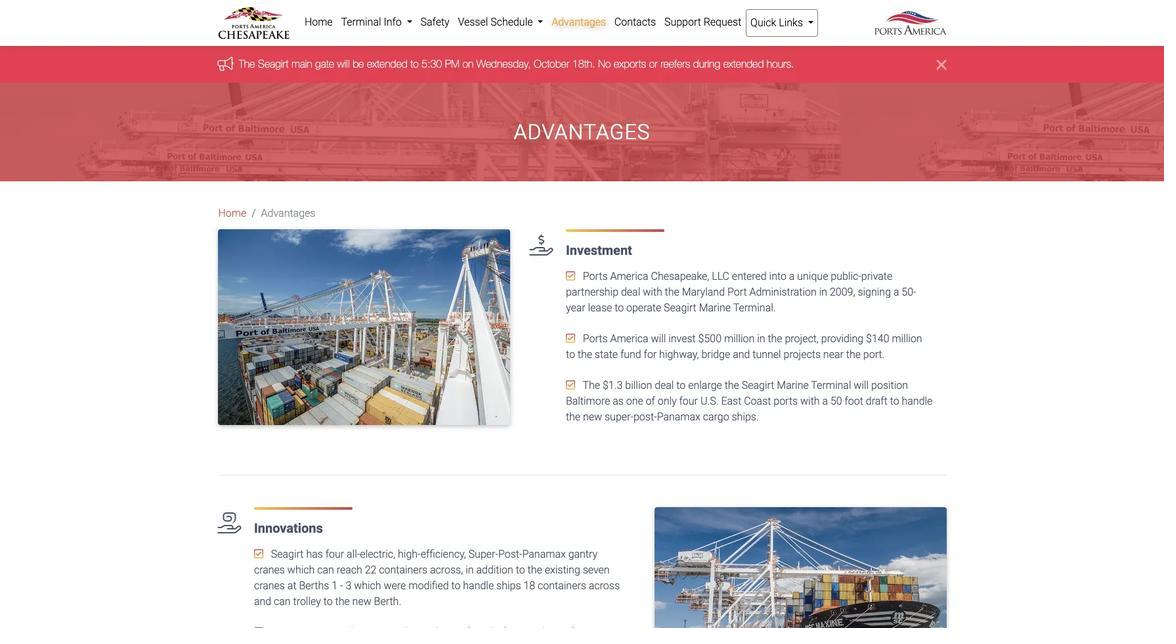 Task type: vqa. For each thing, say whether or not it's contained in the screenshot.
middle a
yes



Task type: locate. For each thing, give the bounding box(es) containing it.
1 horizontal spatial a
[[823, 395, 829, 408]]

the
[[665, 286, 680, 299], [768, 333, 783, 345], [578, 349, 593, 361], [847, 349, 861, 361], [725, 379, 740, 392], [566, 411, 581, 423], [528, 564, 543, 577], [335, 596, 350, 608]]

2 vertical spatial will
[[854, 379, 869, 392]]

four inside seagirt has four all-electric, high-efficiency, super-post-panamax gantry cranes which can reach 22 containers across, in addition to the existing seven cranes at berths 1 - 3 which were modified to handle ships 18 containers across and can trolley to the new berth.
[[326, 548, 344, 561]]

america inside 'ports america chesapeake, llc entered into a unique public-private partnership deal with the maryland port administration in 2009, signing a 50- year lease to operate seagirt marine terminal.'
[[611, 270, 649, 283]]

to up '18'
[[516, 564, 525, 577]]

0 horizontal spatial check square image
[[254, 549, 263, 559]]

0 vertical spatial four
[[680, 395, 698, 408]]

1 vertical spatial deal
[[655, 379, 674, 392]]

0 vertical spatial america
[[611, 270, 649, 283]]

0 horizontal spatial deal
[[622, 286, 641, 299]]

a left "50" at the bottom right
[[823, 395, 829, 408]]

1 vertical spatial four
[[326, 548, 344, 561]]

0 horizontal spatial marine
[[700, 302, 731, 314]]

seagirt left main
[[258, 58, 289, 70]]

with right the 'ports'
[[801, 395, 820, 408]]

check square image
[[566, 271, 576, 281], [566, 380, 576, 391], [254, 627, 263, 628]]

0 vertical spatial in
[[820, 286, 828, 299]]

0 horizontal spatial four
[[326, 548, 344, 561]]

1 america from the top
[[611, 270, 649, 283]]

18
[[524, 580, 536, 592]]

seagirt down innovations
[[271, 548, 304, 561]]

trolley
[[293, 596, 321, 608]]

which
[[288, 564, 315, 577], [354, 580, 382, 592]]

america up the fund
[[611, 333, 649, 345]]

foot
[[845, 395, 864, 408]]

check square image down year
[[566, 333, 576, 344]]

1 horizontal spatial panamax
[[657, 411, 701, 423]]

marine up the 'ports'
[[778, 379, 809, 392]]

tunnel
[[753, 349, 782, 361]]

1 horizontal spatial terminal
[[812, 379, 852, 392]]

containers down existing
[[538, 580, 587, 592]]

handle down position
[[902, 395, 933, 408]]

and left trolley
[[254, 596, 271, 608]]

1 vertical spatial and
[[254, 596, 271, 608]]

extended right "be"
[[367, 58, 408, 70]]

to inside ports america will invest $500 million in the project, providing $140 million to the state fund for highway, bridge and tunnel projects near the port.
[[566, 349, 576, 361]]

seagirt has four all-electric, high-efficiency, super-post-panamax gantry cranes which can reach 22 containers across, in addition to the existing seven cranes at berths 1 - 3 which were modified to handle ships 18 containers across and can trolley to the new berth.
[[254, 548, 620, 608]]

0 vertical spatial check square image
[[566, 333, 576, 344]]

seagirt up coast
[[742, 379, 775, 392]]

1 horizontal spatial can
[[317, 564, 334, 577]]

1 vertical spatial panamax
[[523, 548, 566, 561]]

1 vertical spatial home link
[[218, 206, 247, 222]]

handle inside the $1.3 billion deal to enlarge the seagirt marine terminal will position baltimore as one of only four u.s. east coast ports with a 50 foot draft to handle the new super-post-panamax cargo ships.
[[902, 395, 933, 408]]

investment image
[[218, 230, 510, 425]]

links
[[779, 16, 804, 29]]

marine
[[700, 302, 731, 314], [778, 379, 809, 392]]

which down 22
[[354, 580, 382, 592]]

1 horizontal spatial which
[[354, 580, 382, 592]]

0 horizontal spatial home link
[[218, 206, 247, 222]]

home for the right home link
[[305, 16, 333, 28]]

the down chesapeake, on the top right
[[665, 286, 680, 299]]

can
[[317, 564, 334, 577], [274, 596, 291, 608]]

a left 50-
[[894, 286, 900, 299]]

1 horizontal spatial home link
[[301, 9, 337, 35]]

the inside the $1.3 billion deal to enlarge the seagirt marine terminal will position baltimore as one of only four u.s. east coast ports with a 50 foot draft to handle the new super-post-panamax cargo ships.
[[583, 379, 601, 392]]

1 horizontal spatial with
[[801, 395, 820, 408]]

0 vertical spatial ports
[[583, 270, 608, 283]]

0 horizontal spatial the
[[239, 58, 255, 70]]

22
[[365, 564, 377, 577]]

1 vertical spatial will
[[651, 333, 666, 345]]

the inside the seagirt main gate will be extended to 5:30 pm on wednesday, october 18th.  no exports or reefers during extended hours. alert
[[239, 58, 255, 70]]

terminal left info on the top left of page
[[341, 16, 381, 28]]

0 horizontal spatial home
[[218, 207, 247, 220]]

deal up operate
[[622, 286, 641, 299]]

to down across,
[[452, 580, 461, 592]]

ports up state
[[583, 333, 608, 345]]

0 vertical spatial containers
[[379, 564, 428, 577]]

ports
[[774, 395, 798, 408]]

new inside seagirt has four all-electric, high-efficiency, super-post-panamax gantry cranes which can reach 22 containers across, in addition to the existing seven cranes at berths 1 - 3 which were modified to handle ships 18 containers across and can trolley to the new berth.
[[353, 596, 372, 608]]

extended right during
[[724, 58, 764, 70]]

new
[[583, 411, 603, 423], [353, 596, 372, 608]]

0 horizontal spatial with
[[643, 286, 663, 299]]

the for seagirt
[[239, 58, 255, 70]]

0 vertical spatial terminal
[[341, 16, 381, 28]]

will up foot
[[854, 379, 869, 392]]

with up operate
[[643, 286, 663, 299]]

0 horizontal spatial extended
[[367, 58, 408, 70]]

0 vertical spatial marine
[[700, 302, 731, 314]]

1 horizontal spatial the
[[583, 379, 601, 392]]

enlarge
[[689, 379, 723, 392]]

1 horizontal spatial handle
[[902, 395, 933, 408]]

to
[[411, 58, 419, 70], [615, 302, 624, 314], [566, 349, 576, 361], [677, 379, 686, 392], [891, 395, 900, 408], [516, 564, 525, 577], [452, 580, 461, 592], [324, 596, 333, 608]]

0 vertical spatial check square image
[[566, 271, 576, 281]]

to left state
[[566, 349, 576, 361]]

2 vertical spatial in
[[466, 564, 474, 577]]

marine inside 'ports america chesapeake, llc entered into a unique public-private partnership deal with the maryland port administration in 2009, signing a 50- year lease to operate seagirt marine terminal.'
[[700, 302, 731, 314]]

public-
[[831, 270, 862, 283]]

1 vertical spatial new
[[353, 596, 372, 608]]

0 vertical spatial and
[[733, 349, 751, 361]]

ports up partnership
[[583, 270, 608, 283]]

four
[[680, 395, 698, 408], [326, 548, 344, 561]]

marine inside the $1.3 billion deal to enlarge the seagirt marine terminal will position baltimore as one of only four u.s. east coast ports with a 50 foot draft to handle the new super-post-panamax cargo ships.
[[778, 379, 809, 392]]

1 vertical spatial home
[[218, 207, 247, 220]]

the down - on the bottom left of the page
[[335, 596, 350, 608]]

0 vertical spatial new
[[583, 411, 603, 423]]

18th.
[[573, 58, 596, 70]]

1 vertical spatial ports
[[583, 333, 608, 345]]

fund
[[621, 349, 642, 361]]

cranes left at
[[254, 580, 285, 592]]

four left u.s.
[[680, 395, 698, 408]]

0 horizontal spatial terminal
[[341, 16, 381, 28]]

0 vertical spatial will
[[337, 58, 350, 70]]

1 horizontal spatial check square image
[[566, 333, 576, 344]]

0 horizontal spatial which
[[288, 564, 315, 577]]

0 vertical spatial cranes
[[254, 564, 285, 577]]

$500
[[699, 333, 722, 345]]

deal inside the $1.3 billion deal to enlarge the seagirt marine terminal will position baltimore as one of only four u.s. east coast ports with a 50 foot draft to handle the new super-post-panamax cargo ships.
[[655, 379, 674, 392]]

2 horizontal spatial will
[[854, 379, 869, 392]]

1 horizontal spatial extended
[[724, 58, 764, 70]]

america for chesapeake,
[[611, 270, 649, 283]]

3
[[346, 580, 352, 592]]

with
[[643, 286, 663, 299], [801, 395, 820, 408]]

0 vertical spatial deal
[[622, 286, 641, 299]]

four left all-
[[326, 548, 344, 561]]

2 horizontal spatial a
[[894, 286, 900, 299]]

check square image for the $1.3 billion deal to enlarge the seagirt marine terminal will position baltimore as one of only four u.s. east coast ports with a 50 foot draft to handle the new super-post-panamax cargo ships.
[[566, 380, 576, 391]]

0 vertical spatial panamax
[[657, 411, 701, 423]]

check square image down innovations
[[254, 549, 263, 559]]

1 vertical spatial cranes
[[254, 580, 285, 592]]

$1.3
[[603, 379, 623, 392]]

0 vertical spatial a
[[790, 270, 795, 283]]

0 horizontal spatial a
[[790, 270, 795, 283]]

super-
[[605, 411, 634, 423]]

panamax down only
[[657, 411, 701, 423]]

can up 1
[[317, 564, 334, 577]]

1 vertical spatial in
[[758, 333, 766, 345]]

efficiency,
[[421, 548, 466, 561]]

will up for
[[651, 333, 666, 345]]

50-
[[902, 286, 917, 299]]

cranes down innovations
[[254, 564, 285, 577]]

advantages
[[552, 16, 606, 28], [514, 120, 651, 145], [261, 207, 316, 220]]

the up 'baltimore'
[[583, 379, 601, 392]]

to right lease
[[615, 302, 624, 314]]

1 horizontal spatial containers
[[538, 580, 587, 592]]

1 horizontal spatial marine
[[778, 379, 809, 392]]

1 horizontal spatial new
[[583, 411, 603, 423]]

berths
[[299, 580, 329, 592]]

terminal.
[[734, 302, 776, 314]]

50
[[831, 395, 843, 408]]

projects
[[784, 349, 821, 361]]

1 horizontal spatial home
[[305, 16, 333, 28]]

2 vertical spatial a
[[823, 395, 829, 408]]

1 horizontal spatial four
[[680, 395, 698, 408]]

deal up only
[[655, 379, 674, 392]]

project,
[[786, 333, 819, 345]]

1 vertical spatial advantages
[[514, 120, 651, 145]]

america inside ports america will invest $500 million in the project, providing $140 million to the state fund for highway, bridge and tunnel projects near the port.
[[611, 333, 649, 345]]

ports inside 'ports america chesapeake, llc entered into a unique public-private partnership deal with the maryland port administration in 2009, signing a 50- year lease to operate seagirt marine terminal.'
[[583, 270, 608, 283]]

2 america from the top
[[611, 333, 649, 345]]

0 horizontal spatial million
[[725, 333, 755, 345]]

containers down "high-"
[[379, 564, 428, 577]]

terminal up "50" at the bottom right
[[812, 379, 852, 392]]

million right $140
[[893, 333, 923, 345]]

reach
[[337, 564, 363, 577]]

ships.
[[732, 411, 759, 423]]

addition
[[477, 564, 514, 577]]

2009,
[[831, 286, 856, 299]]

america up operate
[[611, 270, 649, 283]]

post-
[[499, 548, 523, 561]]

0 vertical spatial handle
[[902, 395, 933, 408]]

1 vertical spatial can
[[274, 596, 291, 608]]

private
[[862, 270, 893, 283]]

0 vertical spatial home link
[[301, 9, 337, 35]]

home for the bottom home link
[[218, 207, 247, 220]]

one
[[627, 395, 644, 408]]

2 ports from the top
[[583, 333, 608, 345]]

0 horizontal spatial panamax
[[523, 548, 566, 561]]

investment
[[566, 243, 633, 258]]

1 horizontal spatial in
[[758, 333, 766, 345]]

new left the berth. at the bottom of the page
[[353, 596, 372, 608]]

to left 5:30
[[411, 58, 419, 70]]

the up '18'
[[528, 564, 543, 577]]

1 vertical spatial handle
[[463, 580, 494, 592]]

2 horizontal spatial in
[[820, 286, 828, 299]]

panamax up existing
[[523, 548, 566, 561]]

the
[[239, 58, 255, 70], [583, 379, 601, 392]]

will inside the $1.3 billion deal to enlarge the seagirt marine terminal will position baltimore as one of only four u.s. east coast ports with a 50 foot draft to handle the new super-post-panamax cargo ships.
[[854, 379, 869, 392]]

terminal info
[[341, 16, 405, 28]]

october
[[534, 58, 570, 70]]

check square image
[[566, 333, 576, 344], [254, 549, 263, 559]]

a right the into
[[790, 270, 795, 283]]

ports inside ports america will invest $500 million in the project, providing $140 million to the state fund for highway, bridge and tunnel projects near the port.
[[583, 333, 608, 345]]

0 horizontal spatial new
[[353, 596, 372, 608]]

existing
[[545, 564, 581, 577]]

new down 'baltimore'
[[583, 411, 603, 423]]

quick links link
[[746, 9, 819, 37]]

seagirt inside 'ports america chesapeake, llc entered into a unique public-private partnership deal with the maryland port administration in 2009, signing a 50- year lease to operate seagirt marine terminal.'
[[664, 302, 697, 314]]

in up the tunnel
[[758, 333, 766, 345]]

which up at
[[288, 564, 315, 577]]

info
[[384, 16, 402, 28]]

ports america chesapeake, llc entered into a unique public-private partnership deal with the maryland port administration in 2009, signing a 50- year lease to operate seagirt marine terminal.
[[566, 270, 917, 314]]

1 vertical spatial the
[[583, 379, 601, 392]]

0 vertical spatial home
[[305, 16, 333, 28]]

1 horizontal spatial and
[[733, 349, 751, 361]]

contacts
[[615, 16, 657, 28]]

can down at
[[274, 596, 291, 608]]

1 vertical spatial with
[[801, 395, 820, 408]]

0 horizontal spatial and
[[254, 596, 271, 608]]

modified
[[409, 580, 449, 592]]

1 horizontal spatial will
[[651, 333, 666, 345]]

1 vertical spatial america
[[611, 333, 649, 345]]

1
[[332, 580, 338, 592]]

to down 1
[[324, 596, 333, 608]]

america for will
[[611, 333, 649, 345]]

seagirt down maryland
[[664, 302, 697, 314]]

home link
[[301, 9, 337, 35], [218, 206, 247, 222]]

0 horizontal spatial handle
[[463, 580, 494, 592]]

containers
[[379, 564, 428, 577], [538, 580, 587, 592]]

the for $1.3
[[583, 379, 601, 392]]

1 vertical spatial terminal
[[812, 379, 852, 392]]

bullhorn image
[[218, 56, 239, 71]]

and left the tunnel
[[733, 349, 751, 361]]

request
[[704, 16, 742, 28]]

1 extended from the left
[[367, 58, 408, 70]]

main
[[292, 58, 313, 70]]

marine down maryland
[[700, 302, 731, 314]]

cranes
[[254, 564, 285, 577], [254, 580, 285, 592]]

handle down addition
[[463, 580, 494, 592]]

0 horizontal spatial in
[[466, 564, 474, 577]]

1 ports from the top
[[583, 270, 608, 283]]

will left "be"
[[337, 58, 350, 70]]

0 vertical spatial with
[[643, 286, 663, 299]]

signing
[[858, 286, 892, 299]]

1 horizontal spatial million
[[893, 333, 923, 345]]

deal
[[622, 286, 641, 299], [655, 379, 674, 392]]

cargo
[[704, 411, 730, 423]]

1 vertical spatial check square image
[[254, 549, 263, 559]]

ports america will invest $500 million in the project, providing $140 million to the state fund for highway, bridge and tunnel projects near the port.
[[566, 333, 923, 361]]

bridge
[[702, 349, 731, 361]]

million up bridge at the bottom right
[[725, 333, 755, 345]]

terminal
[[341, 16, 381, 28], [812, 379, 852, 392]]

1 vertical spatial check square image
[[566, 380, 576, 391]]

check square image for ports america will invest $500 million in the project, providing $140 million to the state fund for highway, bridge and tunnel projects near the port.
[[566, 333, 576, 344]]

seagirt inside the $1.3 billion deal to enlarge the seagirt marine terminal will position baltimore as one of only four u.s. east coast ports with a 50 foot draft to handle the new super-post-panamax cargo ships.
[[742, 379, 775, 392]]

america
[[611, 270, 649, 283], [611, 333, 649, 345]]

new inside the $1.3 billion deal to enlarge the seagirt marine terminal will position baltimore as one of only four u.s. east coast ports with a 50 foot draft to handle the new super-post-panamax cargo ships.
[[583, 411, 603, 423]]

1 vertical spatial marine
[[778, 379, 809, 392]]

a
[[790, 270, 795, 283], [894, 286, 900, 299], [823, 395, 829, 408]]

the up the east
[[725, 379, 740, 392]]

1 horizontal spatial deal
[[655, 379, 674, 392]]

0 vertical spatial the
[[239, 58, 255, 70]]

0 horizontal spatial will
[[337, 58, 350, 70]]

in down super-
[[466, 564, 474, 577]]

the left main
[[239, 58, 255, 70]]

in down unique
[[820, 286, 828, 299]]



Task type: describe. For each thing, give the bounding box(es) containing it.
1 vertical spatial which
[[354, 580, 382, 592]]

2 vertical spatial check square image
[[254, 627, 263, 628]]

0 vertical spatial advantages
[[552, 16, 606, 28]]

ships
[[497, 580, 521, 592]]

quick
[[751, 16, 777, 29]]

the down providing
[[847, 349, 861, 361]]

vessel schedule link
[[454, 9, 548, 35]]

to inside alert
[[411, 58, 419, 70]]

support
[[665, 16, 702, 28]]

2 vertical spatial advantages
[[261, 207, 316, 220]]

contacts link
[[611, 9, 661, 35]]

gate
[[315, 58, 334, 70]]

the seagirt main gate will be extended to 5:30 pm on wednesday, october 18th.  no exports or reefers during extended hours. link
[[239, 58, 795, 70]]

u.s.
[[701, 395, 719, 408]]

the inside 'ports america chesapeake, llc entered into a unique public-private partnership deal with the maryland port administration in 2009, signing a 50- year lease to operate seagirt marine terminal.'
[[665, 286, 680, 299]]

administration
[[750, 286, 817, 299]]

close image
[[937, 57, 947, 73]]

vessel
[[458, 16, 488, 28]]

to down position
[[891, 395, 900, 408]]

as
[[613, 395, 624, 408]]

across
[[589, 580, 620, 592]]

seagirt inside alert
[[258, 58, 289, 70]]

invest
[[669, 333, 696, 345]]

and inside seagirt has four all-electric, high-efficiency, super-post-panamax gantry cranes which can reach 22 containers across, in addition to the existing seven cranes at berths 1 - 3 which were modified to handle ships 18 containers across and can trolley to the new berth.
[[254, 596, 271, 608]]

a inside the $1.3 billion deal to enlarge the seagirt marine terminal will position baltimore as one of only four u.s. east coast ports with a 50 foot draft to handle the new super-post-panamax cargo ships.
[[823, 395, 829, 408]]

the down 'baltimore'
[[566, 411, 581, 423]]

will inside ports america will invest $500 million in the project, providing $140 million to the state fund for highway, bridge and tunnel projects near the port.
[[651, 333, 666, 345]]

deal inside 'ports america chesapeake, llc entered into a unique public-private partnership deal with the maryland port administration in 2009, signing a 50- year lease to operate seagirt marine terminal.'
[[622, 286, 641, 299]]

state
[[595, 349, 618, 361]]

high-
[[398, 548, 421, 561]]

during
[[694, 58, 721, 70]]

the seagirt main gate will be extended to 5:30 pm on wednesday, october 18th.  no exports or reefers during extended hours. alert
[[0, 46, 1165, 83]]

port.
[[864, 349, 885, 361]]

with inside 'ports america chesapeake, llc entered into a unique public-private partnership deal with the maryland port administration in 2009, signing a 50- year lease to operate seagirt marine terminal.'
[[643, 286, 663, 299]]

in inside ports america will invest $500 million in the project, providing $140 million to the state fund for highway, bridge and tunnel projects near the port.
[[758, 333, 766, 345]]

lease
[[588, 302, 613, 314]]

schedule
[[491, 16, 533, 28]]

2 extended from the left
[[724, 58, 764, 70]]

only
[[658, 395, 677, 408]]

with inside the $1.3 billion deal to enlarge the seagirt marine terminal will position baltimore as one of only four u.s. east coast ports with a 50 foot draft to handle the new super-post-panamax cargo ships.
[[801, 395, 820, 408]]

electric,
[[360, 548, 396, 561]]

of
[[646, 395, 656, 408]]

will inside the seagirt main gate will be extended to 5:30 pm on wednesday, october 18th.  no exports or reefers during extended hours. alert
[[337, 58, 350, 70]]

position
[[872, 379, 909, 392]]

berth.
[[374, 596, 402, 608]]

panamax inside seagirt has four all-electric, high-efficiency, super-post-panamax gantry cranes which can reach 22 containers across, in addition to the existing seven cranes at berths 1 - 3 which were modified to handle ships 18 containers across and can trolley to the new berth.
[[523, 548, 566, 561]]

2 cranes from the top
[[254, 580, 285, 592]]

no
[[599, 58, 611, 70]]

seven
[[583, 564, 610, 577]]

on
[[463, 58, 474, 70]]

reefers
[[661, 58, 691, 70]]

and inside ports america will invest $500 million in the project, providing $140 million to the state fund for highway, bridge and tunnel projects near the port.
[[733, 349, 751, 361]]

the left state
[[578, 349, 593, 361]]

in inside 'ports america chesapeake, llc entered into a unique public-private partnership deal with the maryland port administration in 2009, signing a 50- year lease to operate seagirt marine terminal.'
[[820, 286, 828, 299]]

2 million from the left
[[893, 333, 923, 345]]

pm
[[445, 58, 460, 70]]

to inside 'ports america chesapeake, llc entered into a unique public-private partnership deal with the maryland port administration in 2009, signing a 50- year lease to operate seagirt marine terminal.'
[[615, 302, 624, 314]]

the $1.3 billion deal to enlarge the seagirt marine terminal will position baltimore as one of only four u.s. east coast ports with a 50 foot draft to handle the new super-post-panamax cargo ships.
[[566, 379, 933, 423]]

super-
[[469, 548, 499, 561]]

across,
[[430, 564, 463, 577]]

5:30
[[422, 58, 442, 70]]

innovations
[[254, 521, 323, 536]]

exports
[[614, 58, 647, 70]]

chesapeake,
[[651, 270, 710, 283]]

post-
[[634, 411, 657, 423]]

east
[[722, 395, 742, 408]]

be
[[353, 58, 364, 70]]

advantages link
[[548, 9, 611, 35]]

seagirt inside seagirt has four all-electric, high-efficiency, super-post-panamax gantry cranes which can reach 22 containers across, in addition to the existing seven cranes at berths 1 - 3 which were modified to handle ships 18 containers across and can trolley to the new berth.
[[271, 548, 304, 561]]

in inside seagirt has four all-electric, high-efficiency, super-post-panamax gantry cranes which can reach 22 containers across, in addition to the existing seven cranes at berths 1 - 3 which were modified to handle ships 18 containers across and can trolley to the new berth.
[[466, 564, 474, 577]]

-
[[340, 580, 343, 592]]

support request
[[665, 16, 742, 28]]

to up only
[[677, 379, 686, 392]]

ports for ports america will invest $500 million in the project, providing $140 million to the state fund for highway, bridge and tunnel projects near the port.
[[583, 333, 608, 345]]

all-
[[347, 548, 360, 561]]

quick links
[[751, 16, 806, 29]]

ports for ports america chesapeake, llc entered into a unique public-private partnership deal with the maryland port administration in 2009, signing a 50- year lease to operate seagirt marine terminal.
[[583, 270, 608, 283]]

partnership
[[566, 286, 619, 299]]

handle inside seagirt has four all-electric, high-efficiency, super-post-panamax gantry cranes which can reach 22 containers across, in addition to the existing seven cranes at berths 1 - 3 which were modified to handle ships 18 containers across and can trolley to the new berth.
[[463, 580, 494, 592]]

maryland
[[682, 286, 725, 299]]

draft
[[867, 395, 888, 408]]

or
[[650, 58, 658, 70]]

hours.
[[767, 58, 795, 70]]

year
[[566, 302, 586, 314]]

0 horizontal spatial can
[[274, 596, 291, 608]]

port
[[728, 286, 747, 299]]

terminal inside the $1.3 billion deal to enlarge the seagirt marine terminal will position baltimore as one of only four u.s. east coast ports with a 50 foot draft to handle the new super-post-panamax cargo ships.
[[812, 379, 852, 392]]

the up the tunnel
[[768, 333, 783, 345]]

1 million from the left
[[725, 333, 755, 345]]

check square image for ports america chesapeake, llc entered into a unique public-private partnership deal with the maryland port administration in 2009, signing a 50- year lease to operate seagirt marine terminal.
[[566, 271, 576, 281]]

0 vertical spatial which
[[288, 564, 315, 577]]

operate
[[627, 302, 662, 314]]

check square image for seagirt has four all-electric, high-efficiency, super-post-panamax gantry cranes which can reach 22 containers across, in addition to the existing seven cranes at berths 1 - 3 which were modified to handle ships 18 containers across and can trolley to the new berth.
[[254, 549, 263, 559]]

were
[[384, 580, 406, 592]]

0 horizontal spatial containers
[[379, 564, 428, 577]]

near
[[824, 349, 844, 361]]

$140
[[867, 333, 890, 345]]

has
[[306, 548, 323, 561]]

0 vertical spatial can
[[317, 564, 334, 577]]

unique
[[798, 270, 829, 283]]

coast
[[745, 395, 772, 408]]

four inside the $1.3 billion deal to enlarge the seagirt marine terminal will position baltimore as one of only four u.s. east coast ports with a 50 foot draft to handle the new super-post-panamax cargo ships.
[[680, 395, 698, 408]]

providing
[[822, 333, 864, 345]]

wednesday,
[[477, 58, 531, 70]]

vessel schedule
[[458, 16, 536, 28]]

innovations image
[[655, 508, 947, 628]]

support request link
[[661, 9, 746, 35]]

highway,
[[660, 349, 699, 361]]

1 vertical spatial a
[[894, 286, 900, 299]]

1 vertical spatial containers
[[538, 580, 587, 592]]

panamax inside the $1.3 billion deal to enlarge the seagirt marine terminal will position baltimore as one of only four u.s. east coast ports with a 50 foot draft to handle the new super-post-panamax cargo ships.
[[657, 411, 701, 423]]

llc
[[712, 270, 730, 283]]

terminal info link
[[337, 9, 417, 35]]

gantry
[[569, 548, 598, 561]]

1 cranes from the top
[[254, 564, 285, 577]]



